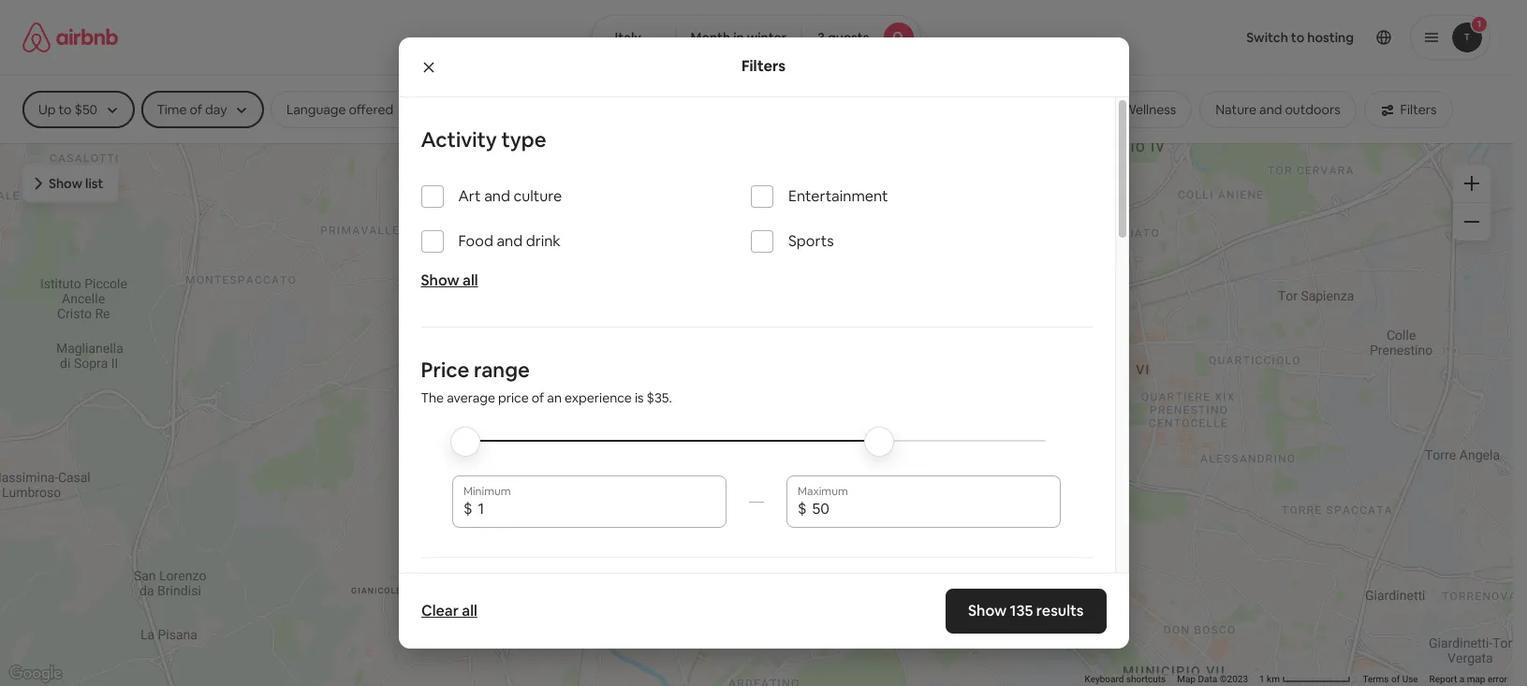 Task type: vqa. For each thing, say whether or not it's contained in the screenshot.
Show list button
yes



Task type: describe. For each thing, give the bounding box(es) containing it.
is
[[635, 390, 644, 407]]

4.92 (53) · rome explore rome highlights by golf car - priv ate tour
[[607, 461, 882, 522]]

activity
[[421, 126, 497, 153]]

none search field containing italy
[[592, 15, 922, 60]]

map
[[1178, 674, 1196, 685]]

km
[[1267, 674, 1280, 685]]

Food and drink button
[[717, 91, 839, 128]]

Sightseeing button
[[998, 91, 1100, 128]]

golf
[[790, 486, 819, 504]]

google image
[[5, 662, 67, 687]]

all for clear all
[[462, 601, 477, 621]]

month in winter button
[[675, 15, 803, 60]]

data
[[1198, 674, 1218, 685]]

keyboard
[[1085, 674, 1124, 685]]

italy
[[615, 29, 641, 46]]

profile element
[[945, 0, 1491, 75]]

3 guests button
[[802, 15, 922, 60]]

-
[[849, 486, 854, 504]]

entertainment
[[789, 186, 888, 206]]

ate
[[607, 504, 628, 522]]

clear
[[421, 601, 458, 621]]

art
[[458, 186, 481, 206]]

show all button
[[421, 271, 478, 290]]

price range the average price of an experience is $35.
[[421, 357, 672, 407]]

filters dialog
[[399, 37, 1129, 687]]

terms of use
[[1363, 674, 1419, 685]]

(53)
[[651, 461, 675, 478]]

1 km button
[[1254, 673, 1358, 687]]

guests
[[828, 29, 870, 46]]

list
[[85, 175, 103, 192]]

the
[[421, 390, 444, 407]]

show for show 135 results
[[968, 601, 1007, 621]]

highlights
[[701, 486, 768, 504]]

range
[[474, 357, 530, 383]]

Nature and outdoors button
[[1200, 91, 1357, 128]]

google map
showing 24 experiences. including 2 saved experiences. region
[[0, 142, 1514, 687]]

4.92
[[622, 461, 648, 478]]

all for show all
[[463, 271, 478, 290]]

a
[[1460, 674, 1465, 685]]

and for art
[[484, 186, 510, 206]]

$ text field
[[478, 500, 716, 519]]

terms
[[1363, 674, 1390, 685]]

1 km
[[1260, 674, 1283, 685]]

map
[[1467, 674, 1486, 685]]

winter
[[747, 29, 787, 46]]

map data ©2023
[[1178, 674, 1249, 685]]

Art and culture button
[[461, 91, 583, 128]]

zoom out image
[[1465, 214, 1480, 229]]

Tours button
[[925, 91, 990, 128]]

shortcuts
[[1127, 674, 1166, 685]]

show list
[[49, 175, 103, 192]]

·
[[679, 461, 682, 478]]

month in winter
[[691, 29, 787, 46]]

tour
[[631, 504, 661, 522]]

food
[[458, 231, 494, 251]]

explore
[[607, 486, 657, 504]]

show for show all
[[421, 271, 460, 290]]

use
[[1403, 674, 1419, 685]]

show all
[[421, 271, 478, 290]]

type
[[502, 126, 547, 153]]

$ for $ text box
[[464, 499, 473, 519]]

3
[[818, 29, 825, 46]]



Task type: locate. For each thing, give the bounding box(es) containing it.
all
[[463, 271, 478, 290], [462, 601, 477, 621]]

food and drink
[[458, 231, 561, 251]]

$35.
[[647, 390, 672, 407]]

keyboard shortcuts button
[[1085, 674, 1166, 687]]

0 horizontal spatial of
[[532, 390, 544, 407]]

1 horizontal spatial show
[[421, 271, 460, 290]]

sports
[[789, 231, 834, 251]]

135
[[1010, 601, 1034, 621]]

0 vertical spatial rome
[[686, 461, 721, 478]]

group inside filters dialog
[[399, 558, 1115, 687]]

show
[[49, 175, 82, 192], [421, 271, 460, 290], [968, 601, 1007, 621]]

and for food
[[497, 231, 523, 251]]

by
[[771, 486, 787, 504]]

price
[[498, 390, 529, 407]]

error
[[1488, 674, 1508, 685]]

rome down ·
[[660, 486, 698, 504]]

$ for $ text field
[[798, 499, 807, 519]]

of inside price range the average price of an experience is $35.
[[532, 390, 544, 407]]

and right nature
[[1260, 101, 1283, 118]]

2 horizontal spatial show
[[968, 601, 1007, 621]]

of left use
[[1392, 674, 1400, 685]]

and inside button
[[1260, 101, 1283, 118]]

report
[[1430, 674, 1458, 685]]

and left drink
[[497, 231, 523, 251]]

terms of use link
[[1363, 674, 1419, 685]]

0 vertical spatial show
[[49, 175, 82, 192]]

None search field
[[592, 15, 922, 60]]

report a map error
[[1430, 674, 1508, 685]]

show inside button
[[49, 175, 82, 192]]

1 vertical spatial of
[[1392, 674, 1400, 685]]

1
[[1260, 674, 1265, 685]]

2 $ from the left
[[798, 499, 807, 519]]

Entertainment button
[[591, 91, 710, 128]]

1 horizontal spatial $
[[798, 499, 807, 519]]

rome
[[686, 461, 721, 478], [660, 486, 698, 504]]

and right art
[[484, 186, 510, 206]]

clear all
[[421, 601, 477, 621]]

price
[[421, 357, 469, 383]]

show 135 results
[[968, 601, 1084, 621]]

nature
[[1216, 101, 1257, 118]]

and
[[1260, 101, 1283, 118], [484, 186, 510, 206], [497, 231, 523, 251]]

of left an
[[532, 390, 544, 407]]

and for nature
[[1260, 101, 1283, 118]]

art and culture
[[458, 186, 562, 206]]

culture
[[514, 186, 562, 206]]

nature and outdoors
[[1216, 101, 1341, 118]]

results
[[1037, 601, 1084, 621]]

of
[[532, 390, 544, 407], [1392, 674, 1400, 685]]

0 horizontal spatial show
[[49, 175, 82, 192]]

outdoors
[[1285, 101, 1341, 118]]

1 $ from the left
[[464, 499, 473, 519]]

show list button
[[22, 165, 118, 202]]

in
[[734, 29, 744, 46]]

0 vertical spatial all
[[463, 271, 478, 290]]

filters
[[742, 57, 786, 76]]

$ text field
[[813, 500, 1050, 519]]

show left 135
[[968, 601, 1007, 621]]

an
[[547, 390, 562, 407]]

0 horizontal spatial $
[[464, 499, 473, 519]]

average
[[447, 390, 495, 407]]

zoom in image
[[1465, 176, 1480, 191]]

Sports button
[[846, 91, 918, 128]]

group
[[399, 558, 1115, 687]]

all down food
[[463, 271, 478, 290]]

activity type
[[421, 126, 547, 153]]

show down food
[[421, 271, 460, 290]]

priv
[[857, 486, 882, 504]]

Wellness button
[[1108, 91, 1193, 128]]

show left list
[[49, 175, 82, 192]]

0 vertical spatial and
[[1260, 101, 1283, 118]]

©2023
[[1220, 674, 1249, 685]]

all right 'clear'
[[462, 601, 477, 621]]

car
[[822, 486, 846, 504]]

2 vertical spatial show
[[968, 601, 1007, 621]]

all inside button
[[462, 601, 477, 621]]

1 vertical spatial and
[[484, 186, 510, 206]]

1 vertical spatial rome
[[660, 486, 698, 504]]

keyboard shortcuts
[[1085, 674, 1166, 685]]

report a map error link
[[1430, 674, 1508, 685]]

wellness
[[1124, 101, 1177, 118]]

2 vertical spatial and
[[497, 231, 523, 251]]

show for show list
[[49, 175, 82, 192]]

month
[[691, 29, 731, 46]]

1 horizontal spatial of
[[1392, 674, 1400, 685]]

clear all button
[[412, 593, 486, 630]]

$
[[464, 499, 473, 519], [798, 499, 807, 519]]

drink
[[526, 231, 561, 251]]

1 vertical spatial show
[[421, 271, 460, 290]]

italy button
[[592, 15, 676, 60]]

3 guests
[[818, 29, 870, 46]]

0 vertical spatial of
[[532, 390, 544, 407]]

1 vertical spatial all
[[462, 601, 477, 621]]

rome right ·
[[686, 461, 721, 478]]

4.92 out of 5 average rating,  53 reviews image
[[607, 461, 675, 479]]

explore rome highlights by golf car - private tour group
[[592, 243, 898, 561]]

experience
[[565, 390, 632, 407]]

show 135 results link
[[946, 589, 1107, 634]]



